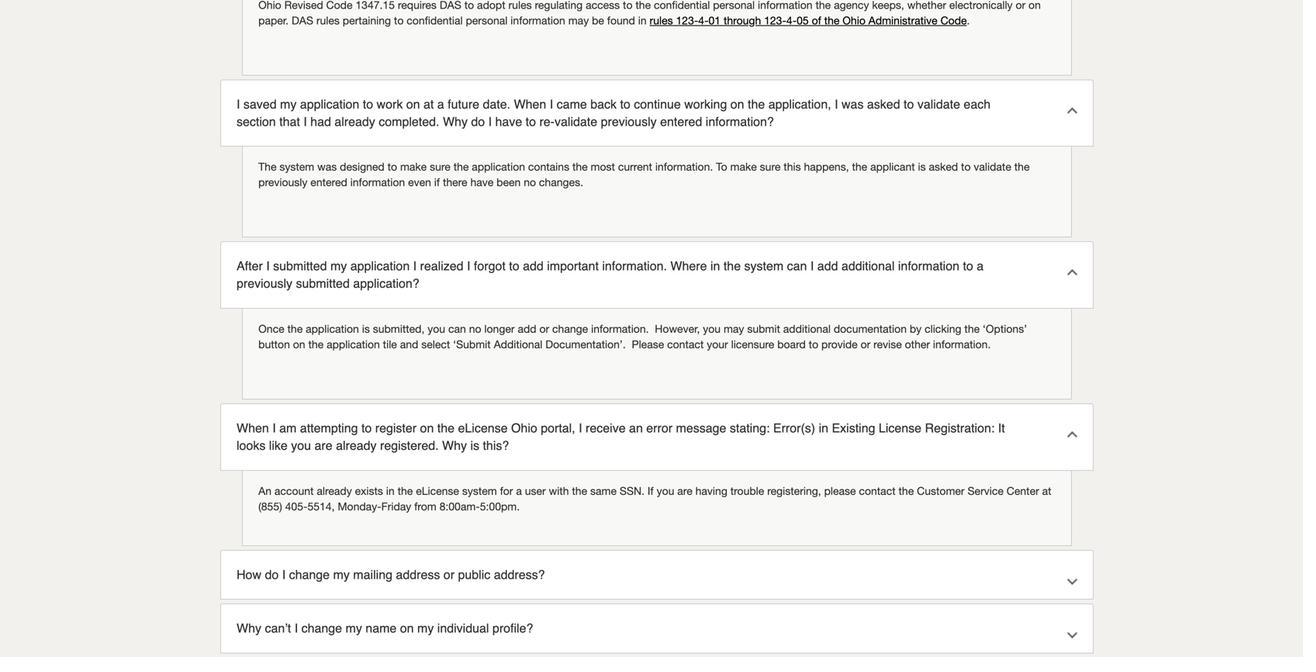 Task type: describe. For each thing, give the bounding box(es) containing it.
you inside an account already exists in the elicense system for a user with the same ssn. if you are having trouble registering, please contact the customer service center at (855) 405-5514, monday-friday from 8:00am-5:00pm
[[657, 484, 674, 497]]

tile
[[383, 338, 397, 351]]

longer
[[484, 322, 515, 335]]

continue
[[634, 97, 681, 111]]

administrative
[[869, 14, 938, 27]]

am
[[279, 421, 297, 435]]

applicant
[[870, 160, 915, 173]]

revise
[[874, 338, 902, 351]]

add left important on the top of page
[[523, 259, 544, 273]]

system inside the system was designed to make sure the application contains the most current information. to make sure this happens, the applicant is asked to validate the previously entered information even if there have been no changes.
[[280, 160, 314, 173]]

on right name
[[400, 621, 414, 635]]

revised
[[284, 0, 323, 11]]

in inside when i am attempting to register on the elicense ohio portal, i receive an error message stating: error(s) in existing license registration: it looks like you are already registered. why is this?
[[819, 421, 829, 435]]

1 vertical spatial validate
[[555, 114, 597, 129]]

information. inside once the application is submitted, you can no longer add or change information.  however, you may submit additional documentation by clicking the 'options' button on the application tile and select 'submit additional documentation'.  please contact your licensure board to provide or revise other information.
[[933, 338, 991, 351]]

important
[[547, 259, 599, 273]]

even
[[408, 176, 431, 189]]

can inside after i submitted my application i realized i forgot to add important information. where in the system can i add additional information to a previously submitted application?
[[787, 259, 807, 273]]

0 horizontal spatial rules
[[316, 14, 340, 27]]

customer
[[917, 484, 965, 497]]

re-
[[539, 114, 555, 129]]

error
[[646, 421, 673, 435]]

address?
[[494, 567, 545, 582]]

and
[[400, 338, 418, 351]]

on inside once the application is submitted, you can no longer add or change information.  however, you may submit additional documentation by clicking the 'options' button on the application tile and select 'submit additional documentation'.  please contact your licensure board to provide or revise other information.
[[293, 338, 305, 351]]

select
[[421, 338, 450, 351]]

1 horizontal spatial das
[[440, 0, 461, 11]]

there
[[443, 176, 467, 189]]

on inside when i am attempting to register on the elicense ohio portal, i receive an error message stating: error(s) in existing license registration: it looks like you are already registered. why is this?
[[420, 421, 434, 435]]

contact inside an account already exists in the elicense system for a user with the same ssn. if you are having trouble registering, please contact the customer service center at (855) 405-5514, monday-friday from 8:00am-5:00pm
[[859, 484, 896, 497]]

2 make from the left
[[730, 160, 757, 173]]

2 horizontal spatial rules
[[650, 14, 673, 27]]

1 vertical spatial code
[[941, 14, 967, 27]]

on inside "ohio revised code 1347.15 requires das to adopt rules regulating access to the confidential personal information the agency keeps, whether electronically or on paper. das rules pertaining to confidential personal information may be found in"
[[1029, 0, 1041, 11]]

address
[[396, 567, 440, 582]]

having
[[696, 484, 728, 497]]

have inside i saved my application to work on at a future date. when i came back to continue working on the application, i was asked to validate each section that i had already completed. why do i have to re-validate previously entered information?
[[495, 114, 522, 129]]

'submit
[[453, 338, 491, 351]]

once the application is submitted, you can no longer add or change information.  however, you may submit additional documentation by clicking the 'options' button on the application tile and select 'submit additional documentation'.  please contact your licensure board to provide or revise other information.
[[258, 322, 1027, 351]]

where
[[671, 259, 707, 273]]

are inside an account already exists in the elicense system for a user with the same ssn. if you are having trouble registering, please contact the customer service center at (855) 405-5514, monday-friday from 8:00am-5:00pm
[[677, 484, 693, 497]]

once
[[258, 322, 284, 335]]

application,
[[769, 97, 831, 111]]

or down documentation
[[861, 338, 871, 351]]

by
[[910, 322, 922, 335]]

'options'
[[983, 322, 1027, 335]]

keeps,
[[872, 0, 904, 11]]

information down 'regulating'
[[511, 14, 565, 27]]

date.
[[483, 97, 511, 111]]

can inside once the application is submitted, you can no longer add or change information.  however, you may submit additional documentation by clicking the 'options' button on the application tile and select 'submit additional documentation'.  please contact your licensure board to provide or revise other information.
[[448, 322, 466, 335]]

asked inside i saved my application to work on at a future date. when i came back to continue working on the application, i was asked to validate each section that i had already completed. why do i have to re-validate previously entered information?
[[867, 97, 900, 111]]

application left tile
[[327, 338, 380, 351]]

be
[[592, 14, 604, 27]]

1 horizontal spatial .
[[967, 14, 970, 27]]

profile?
[[493, 621, 533, 635]]

to inside once the application is submitted, you can no longer add or change information.  however, you may submit additional documentation by clicking the 'options' button on the application tile and select 'submit additional documentation'.  please contact your licensure board to provide or revise other information.
[[809, 338, 819, 351]]

changes.
[[539, 176, 583, 189]]

registered.
[[380, 438, 439, 453]]

or left the public at the left bottom of page
[[444, 567, 455, 582]]

work
[[377, 97, 403, 111]]

ssn.
[[620, 484, 645, 497]]

my inside i saved my application to work on at a future date. when i came back to continue working on the application, i was asked to validate each section that i had already completed. why do i have to re-validate previously entered information?
[[280, 97, 297, 111]]

application right once
[[306, 322, 359, 335]]

user
[[525, 484, 546, 497]]

stating:
[[730, 421, 770, 435]]

after i submitted my application i realized i forgot to add important information. where in the system can i add additional information to a previously submitted application?
[[237, 259, 984, 291]]

already inside when i am attempting to register on the elicense ohio portal, i receive an error message stating: error(s) in existing license registration: it looks like you are already registered. why is this?
[[336, 438, 377, 453]]

an
[[629, 421, 643, 435]]

why inside when i am attempting to register on the elicense ohio portal, i receive an error message stating: error(s) in existing license registration: it looks like you are already registered. why is this?
[[442, 438, 467, 453]]

why can't i change my name on my individual profile?
[[237, 621, 533, 635]]

each
[[964, 97, 991, 111]]

on up information?
[[731, 97, 744, 111]]

are inside when i am attempting to register on the elicense ohio portal, i receive an error message stating: error(s) in existing license registration: it looks like you are already registered. why is this?
[[315, 438, 333, 453]]

ohio inside when i am attempting to register on the elicense ohio portal, i receive an error message stating: error(s) in existing license registration: it looks like you are already registered. why is this?
[[511, 421, 537, 435]]

licensure
[[731, 338, 774, 351]]

information?
[[706, 114, 774, 129]]

change for why can't i change my name on my individual profile?
[[301, 621, 342, 635]]

if
[[648, 484, 654, 497]]

of
[[812, 14, 821, 27]]

information. inside after i submitted my application i realized i forgot to add important information. where in the system can i add additional information to a previously submitted application?
[[602, 259, 667, 273]]

elicense inside an account already exists in the elicense system for a user with the same ssn. if you are having trouble registering, please contact the customer service center at (855) 405-5514, monday-friday from 8:00am-5:00pm
[[416, 484, 459, 497]]

2 horizontal spatial ohio
[[843, 14, 866, 27]]

1 vertical spatial submitted
[[296, 276, 350, 291]]

please
[[632, 338, 664, 351]]

1 make from the left
[[400, 160, 427, 173]]

through
[[724, 14, 761, 27]]

an
[[258, 484, 272, 497]]

section
[[237, 114, 276, 129]]

0 horizontal spatial .
[[517, 500, 520, 513]]

elicense inside when i am attempting to register on the elicense ohio portal, i receive an error message stating: error(s) in existing license registration: it looks like you are already registered. why is this?
[[458, 421, 508, 435]]

0 horizontal spatial do
[[265, 567, 279, 582]]

after
[[237, 259, 263, 273]]

for
[[500, 484, 513, 497]]

contact inside once the application is submitted, you can no longer add or change information.  however, you may submit additional documentation by clicking the 'options' button on the application tile and select 'submit additional documentation'.  please contact your licensure board to provide or revise other information.
[[667, 338, 704, 351]]

1 vertical spatial personal
[[466, 14, 508, 27]]

how
[[237, 567, 261, 582]]

future
[[448, 97, 479, 111]]

registration:
[[925, 421, 995, 435]]

current
[[618, 160, 652, 173]]

information up 05 in the top of the page
[[758, 0, 813, 11]]

back
[[591, 97, 617, 111]]

asked inside the system was designed to make sure the application contains the most current information. to make sure this happens, the applicant is asked to validate the previously entered information even if there have been no changes.
[[929, 160, 958, 173]]

designed
[[340, 160, 385, 173]]

previously inside i saved my application to work on at a future date. when i came back to continue working on the application, i was asked to validate each section that i had already completed. why do i have to re-validate previously entered information?
[[601, 114, 657, 129]]

regulating
[[535, 0, 583, 11]]

your
[[707, 338, 728, 351]]

submit
[[747, 322, 780, 335]]

why inside i saved my application to work on at a future date. when i came back to continue working on the application, i was asked to validate each section that i had already completed. why do i have to re-validate previously entered information?
[[443, 114, 468, 129]]

is inside the system was designed to make sure the application contains the most current information. to make sure this happens, the applicant is asked to validate the previously entered information even if there have been no changes.
[[918, 160, 926, 173]]

add inside once the application is submitted, you can no longer add or change information.  however, you may submit additional documentation by clicking the 'options' button on the application tile and select 'submit additional documentation'.  please contact your licensure board to provide or revise other information.
[[518, 322, 536, 335]]

2 123- from the left
[[764, 14, 787, 27]]

1 horizontal spatial validate
[[918, 97, 960, 111]]

or inside "ohio revised code 1347.15 requires das to adopt rules regulating access to the confidential personal information the agency keeps, whether electronically or on paper. das rules pertaining to confidential personal information may be found in"
[[1016, 0, 1026, 11]]

electronically
[[949, 0, 1013, 11]]

change inside once the application is submitted, you can no longer add or change information.  however, you may submit additional documentation by clicking the 'options' button on the application tile and select 'submit additional documentation'.  please contact your licensure board to provide or revise other information.
[[552, 322, 588, 335]]

system inside an account already exists in the elicense system for a user with the same ssn. if you are having trouble registering, please contact the customer service center at (855) 405-5514, monday-friday from 8:00am-5:00pm
[[462, 484, 497, 497]]

individual
[[437, 621, 489, 635]]

message
[[676, 421, 726, 435]]

5514,
[[308, 500, 335, 513]]

had
[[310, 114, 331, 129]]

my inside after i submitted my application i realized i forgot to add important information. where in the system can i add additional information to a previously submitted application?
[[330, 259, 347, 273]]

submitted,
[[373, 322, 425, 335]]

public
[[458, 567, 490, 582]]

paper.
[[258, 14, 289, 27]]

a inside an account already exists in the elicense system for a user with the same ssn. if you are having trouble registering, please contact the customer service center at (855) 405-5514, monday-friday from 8:00am-5:00pm
[[516, 484, 522, 497]]

or up additional
[[539, 322, 549, 335]]

the inside i saved my application to work on at a future date. when i came back to continue working on the application, i was asked to validate each section that i had already completed. why do i have to re-validate previously entered information?
[[748, 97, 765, 111]]

please
[[824, 484, 856, 497]]

realized
[[420, 259, 464, 273]]

system inside after i submitted my application i realized i forgot to add important information. where in the system can i add additional information to a previously submitted application?
[[744, 259, 784, 273]]

existing
[[832, 421, 875, 435]]



Task type: vqa. For each thing, say whether or not it's contained in the screenshot.
button.
no



Task type: locate. For each thing, give the bounding box(es) containing it.
0 vertical spatial asked
[[867, 97, 900, 111]]

at
[[424, 97, 434, 111], [1042, 484, 1052, 497]]

monday-
[[338, 500, 381, 513]]

application inside the system was designed to make sure the application contains the most current information. to make sure this happens, the applicant is asked to validate the previously entered information even if there have been no changes.
[[472, 160, 525, 173]]

1 horizontal spatial may
[[724, 322, 744, 335]]

application up application?
[[350, 259, 410, 273]]

0 horizontal spatial contact
[[667, 338, 704, 351]]

0 vertical spatial submitted
[[273, 259, 327, 273]]

1 vertical spatial information.
[[602, 259, 667, 273]]

0 vertical spatial are
[[315, 438, 333, 453]]

ohio left the portal,
[[511, 421, 537, 435]]

came
[[557, 97, 587, 111]]

contact right please on the right bottom
[[859, 484, 896, 497]]

my
[[280, 97, 297, 111], [330, 259, 347, 273], [333, 567, 350, 582], [346, 621, 362, 635], [417, 621, 434, 635]]

1 horizontal spatial was
[[842, 97, 864, 111]]

application?
[[353, 276, 419, 291]]

rules down revised
[[316, 14, 340, 27]]

das
[[440, 0, 461, 11], [292, 14, 313, 27]]

1 4- from the left
[[698, 14, 709, 27]]

05
[[797, 14, 809, 27]]

rules 123-4-01 through 123-4-05 of the ohio administrative code link
[[650, 14, 967, 27]]

a left future
[[437, 97, 444, 111]]

a inside after i submitted my application i realized i forgot to add important information. where in the system can i add additional information to a previously submitted application?
[[977, 259, 984, 273]]

1 horizontal spatial sure
[[760, 160, 781, 173]]

1 vertical spatial have
[[470, 176, 494, 189]]

i saved my application to work on at a future date. when i came back to continue working on the application, i was asked to validate each section that i had already completed. why do i have to re-validate previously entered information?
[[237, 97, 991, 129]]

already right had
[[335, 114, 375, 129]]

application inside i saved my application to work on at a future date. when i came back to continue working on the application, i was asked to validate each section that i had already completed. why do i have to re-validate previously entered information?
[[300, 97, 359, 111]]

working
[[684, 97, 727, 111]]

0 vertical spatial system
[[280, 160, 314, 173]]

is left this?
[[470, 438, 479, 453]]

asked right applicant
[[929, 160, 958, 173]]

. right 8:00am-
[[517, 500, 520, 513]]

elicense up this?
[[458, 421, 508, 435]]

make up even
[[400, 160, 427, 173]]

ohio
[[258, 0, 281, 11], [843, 14, 866, 27], [511, 421, 537, 435]]

0 vertical spatial information.
[[655, 160, 713, 173]]

das right requires
[[440, 0, 461, 11]]

receive
[[586, 421, 626, 435]]

information inside the system was designed to make sure the application contains the most current information. to make sure this happens, the applicant is asked to validate the previously entered information even if there have been no changes.
[[350, 176, 405, 189]]

on up registered.
[[420, 421, 434, 435]]

2 vertical spatial information.
[[933, 338, 991, 351]]

information.
[[655, 160, 713, 173], [602, 259, 667, 273], [933, 338, 991, 351]]

why down future
[[443, 114, 468, 129]]

have down date.
[[495, 114, 522, 129]]

0 horizontal spatial validate
[[555, 114, 597, 129]]

8:00am-
[[440, 500, 480, 513]]

0 horizontal spatial have
[[470, 176, 494, 189]]

same
[[590, 484, 617, 497]]

to
[[716, 160, 727, 173]]

0 horizontal spatial sure
[[430, 160, 451, 173]]

at inside an account already exists in the elicense system for a user with the same ssn. if you are having trouble registering, please contact the customer service center at (855) 405-5514, monday-friday from 8:00am-5:00pm
[[1042, 484, 1052, 497]]

already down attempting
[[336, 438, 377, 453]]

system up submit
[[744, 259, 784, 273]]

ohio revised code 1347.15 requires das to adopt rules regulating access to the confidential personal information the agency keeps, whether electronically or on paper. das rules pertaining to confidential personal information may be found in
[[258, 0, 1041, 27]]

board
[[777, 338, 806, 351]]

1 horizontal spatial have
[[495, 114, 522, 129]]

mailing
[[353, 567, 393, 582]]

entered down continue
[[660, 114, 702, 129]]

(855)
[[258, 500, 282, 513]]

0 horizontal spatial at
[[424, 97, 434, 111]]

1 vertical spatial can
[[448, 322, 466, 335]]

application inside after i submitted my application i realized i forgot to add important information. where in the system can i add additional information to a previously submitted application?
[[350, 259, 410, 273]]

1 vertical spatial system
[[744, 259, 784, 273]]

account
[[275, 484, 314, 497]]

submitted right "after"
[[273, 259, 327, 273]]

trouble
[[731, 484, 764, 497]]

1 vertical spatial when
[[237, 421, 269, 435]]

1 horizontal spatial rules
[[509, 0, 532, 11]]

attempting
[[300, 421, 358, 435]]

on right button
[[293, 338, 305, 351]]

entered inside the system was designed to make sure the application contains the most current information. to make sure this happens, the applicant is asked to validate the previously entered information even if there have been no changes.
[[311, 176, 347, 189]]

registering,
[[767, 484, 821, 497]]

no right been
[[524, 176, 536, 189]]

0 horizontal spatial confidential
[[407, 14, 463, 27]]

change for how do i change my mailing address or public address?
[[289, 567, 330, 582]]

sure
[[430, 160, 451, 173], [760, 160, 781, 173]]

you inside when i am attempting to register on the elicense ohio portal, i receive an error message stating: error(s) in existing license registration: it looks like you are already registered. why is this?
[[291, 438, 311, 453]]

information down "designed"
[[350, 176, 405, 189]]

to
[[464, 0, 474, 11], [623, 0, 633, 11], [394, 14, 404, 27], [363, 97, 373, 111], [620, 97, 631, 111], [904, 97, 914, 111], [526, 114, 536, 129], [388, 160, 397, 173], [961, 160, 971, 173], [509, 259, 519, 273], [963, 259, 973, 273], [809, 338, 819, 351], [361, 421, 372, 435]]

the
[[636, 0, 651, 11], [816, 0, 831, 11], [824, 14, 840, 27], [748, 97, 765, 111], [454, 160, 469, 173], [572, 160, 588, 173], [852, 160, 867, 173], [1014, 160, 1030, 173], [724, 259, 741, 273], [287, 322, 303, 335], [965, 322, 980, 335], [308, 338, 324, 351], [437, 421, 455, 435], [398, 484, 413, 497], [572, 484, 587, 497], [899, 484, 914, 497]]

application up been
[[472, 160, 525, 173]]

change right the how on the bottom left of page
[[289, 567, 330, 582]]

0 horizontal spatial code
[[326, 0, 353, 11]]

1 vertical spatial confidential
[[407, 14, 463, 27]]

1 horizontal spatial can
[[787, 259, 807, 273]]

0 horizontal spatial make
[[400, 160, 427, 173]]

additional inside after i submitted my application i realized i forgot to add important information. where in the system can i add additional information to a previously submitted application?
[[842, 259, 895, 273]]

2 vertical spatial why
[[237, 621, 261, 635]]

have left been
[[470, 176, 494, 189]]

to inside when i am attempting to register on the elicense ohio portal, i receive an error message stating: error(s) in existing license registration: it looks like you are already registered. why is this?
[[361, 421, 372, 435]]

previously inside after i submitted my application i realized i forgot to add important information. where in the system can i add additional information to a previously submitted application?
[[237, 276, 292, 291]]

additional inside once the application is submitted, you can no longer add or change information.  however, you may submit additional documentation by clicking the 'options' button on the application tile and select 'submit additional documentation'.  please contact your licensure board to provide or revise other information.
[[783, 322, 831, 335]]

1 vertical spatial why
[[442, 438, 467, 453]]

or right 'electronically'
[[1016, 0, 1026, 11]]

personal up the through
[[713, 0, 755, 11]]

0 vertical spatial personal
[[713, 0, 755, 11]]

may inside "ohio revised code 1347.15 requires das to adopt rules regulating access to the confidential personal information the agency keeps, whether electronically or on paper. das rules pertaining to confidential personal information may be found in"
[[568, 14, 589, 27]]

application
[[300, 97, 359, 111], [472, 160, 525, 173], [350, 259, 410, 273], [306, 322, 359, 335], [327, 338, 380, 351]]

0 horizontal spatial personal
[[466, 14, 508, 27]]

no inside the system was designed to make sure the application contains the most current information. to make sure this happens, the applicant is asked to validate the previously entered information even if there have been no changes.
[[524, 176, 536, 189]]

2 vertical spatial previously
[[237, 276, 292, 291]]

confidential up 01
[[654, 0, 710, 11]]

code inside "ohio revised code 1347.15 requires das to adopt rules regulating access to the confidential personal information the agency keeps, whether electronically or on paper. das rules pertaining to confidential personal information may be found in"
[[326, 0, 353, 11]]

2 horizontal spatial is
[[918, 160, 926, 173]]

0 vertical spatial additional
[[842, 259, 895, 273]]

in up friday
[[386, 484, 395, 497]]

contact down however,
[[667, 338, 704, 351]]

1 horizontal spatial make
[[730, 160, 757, 173]]

1 horizontal spatial are
[[677, 484, 693, 497]]

you right the if
[[657, 484, 674, 497]]

a up 'options'
[[977, 259, 984, 273]]

completed.
[[379, 114, 439, 129]]

1347.15
[[356, 0, 395, 11]]

system up 5:00pm
[[462, 484, 497, 497]]

1 vertical spatial no
[[469, 322, 481, 335]]

a right for
[[516, 484, 522, 497]]

123-
[[676, 14, 698, 27], [764, 14, 787, 27]]

0 horizontal spatial no
[[469, 322, 481, 335]]

0 horizontal spatial may
[[568, 14, 589, 27]]

other
[[905, 338, 930, 351]]

or
[[1016, 0, 1026, 11], [539, 322, 549, 335], [861, 338, 871, 351], [444, 567, 455, 582]]

elicense up from
[[416, 484, 459, 497]]

2 vertical spatial already
[[317, 484, 352, 497]]

was inside i saved my application to work on at a future date. when i came back to continue working on the application, i was asked to validate each section that i had already completed. why do i have to re-validate previously entered information?
[[842, 97, 864, 111]]

additional up board
[[783, 322, 831, 335]]

you up your
[[703, 322, 721, 335]]

1 vertical spatial das
[[292, 14, 313, 27]]

1 vertical spatial additional
[[783, 322, 831, 335]]

is inside when i am attempting to register on the elicense ohio portal, i receive an error message stating: error(s) in existing license registration: it looks like you are already registered. why is this?
[[470, 438, 479, 453]]

rules right found
[[650, 14, 673, 27]]

that
[[279, 114, 300, 129]]

2 sure from the left
[[760, 160, 781, 173]]

0 horizontal spatial was
[[317, 160, 337, 173]]

error(s)
[[773, 421, 815, 435]]

5:00pm
[[480, 500, 517, 513]]

additional
[[842, 259, 895, 273], [783, 322, 831, 335]]

confidential
[[654, 0, 710, 11], [407, 14, 463, 27]]

how do i change my mailing address or public address?
[[237, 567, 545, 582]]

asked up applicant
[[867, 97, 900, 111]]

1 horizontal spatial no
[[524, 176, 536, 189]]

information. inside the system was designed to make sure the application contains the most current information. to make sure this happens, the applicant is asked to validate the previously entered information even if there have been no changes.
[[655, 160, 713, 173]]

change right "can't"
[[301, 621, 342, 635]]

1 vertical spatial contact
[[859, 484, 896, 497]]

ohio down agency
[[843, 14, 866, 27]]

application up had
[[300, 97, 359, 111]]

previously
[[601, 114, 657, 129], [258, 176, 308, 189], [237, 276, 292, 291]]

0 horizontal spatial are
[[315, 438, 333, 453]]

entered inside i saved my application to work on at a future date. when i came back to continue working on the application, i was asked to validate each section that i had already completed. why do i have to re-validate previously entered information?
[[660, 114, 702, 129]]

1 vertical spatial a
[[977, 259, 984, 273]]

1 vertical spatial change
[[289, 567, 330, 582]]

1 sure from the left
[[430, 160, 451, 173]]

most
[[591, 160, 615, 173]]

rules 123-4-01 through 123-4-05 of the ohio administrative code .
[[650, 14, 970, 27]]

01
[[709, 14, 721, 27]]

confidential down requires
[[407, 14, 463, 27]]

in right found
[[638, 14, 647, 27]]

on up completed.
[[406, 97, 420, 111]]

2 vertical spatial change
[[301, 621, 342, 635]]

the
[[258, 160, 277, 173]]

0 horizontal spatial 123-
[[676, 14, 698, 27]]

can
[[787, 259, 807, 273], [448, 322, 466, 335]]

forgot
[[474, 259, 506, 273]]

1 vertical spatial is
[[362, 322, 370, 335]]

1 vertical spatial ohio
[[843, 14, 866, 27]]

information. left to
[[655, 160, 713, 173]]

1 vertical spatial do
[[265, 567, 279, 582]]

on right 'electronically'
[[1029, 0, 1041, 11]]

elicense
[[458, 421, 508, 435], [416, 484, 459, 497]]

the inside when i am attempting to register on the elicense ohio portal, i receive an error message stating: error(s) in existing license registration: it looks like you are already registered. why is this?
[[437, 421, 455, 435]]

0 horizontal spatial additional
[[783, 322, 831, 335]]

1 horizontal spatial entered
[[660, 114, 702, 129]]

0 vertical spatial change
[[552, 322, 588, 335]]

0 horizontal spatial ohio
[[258, 0, 281, 11]]

rules right adopt
[[509, 0, 532, 11]]

0 vertical spatial previously
[[601, 114, 657, 129]]

0 horizontal spatial a
[[437, 97, 444, 111]]

1 horizontal spatial do
[[471, 114, 485, 129]]

are
[[315, 438, 333, 453], [677, 484, 693, 497]]

personal down adopt
[[466, 14, 508, 27]]

when up looks
[[237, 421, 269, 435]]

you up select
[[428, 322, 445, 335]]

code up pertaining at the left of the page
[[326, 0, 353, 11]]

a
[[437, 97, 444, 111], [977, 259, 984, 273], [516, 484, 522, 497]]

0 vertical spatial do
[[471, 114, 485, 129]]

previously down the
[[258, 176, 308, 189]]

0 horizontal spatial system
[[280, 160, 314, 173]]

1 horizontal spatial at
[[1042, 484, 1052, 497]]

0 vertical spatial can
[[787, 259, 807, 273]]

is left submitted,
[[362, 322, 370, 335]]

0 vertical spatial validate
[[918, 97, 960, 111]]

. down 'electronically'
[[967, 14, 970, 27]]

why
[[443, 114, 468, 129], [442, 438, 467, 453], [237, 621, 261, 635]]

0 vertical spatial already
[[335, 114, 375, 129]]

2 4- from the left
[[787, 14, 797, 27]]

already inside an account already exists in the elicense system for a user with the same ssn. if you are having trouble registering, please contact the customer service center at (855) 405-5514, monday-friday from 8:00am-5:00pm
[[317, 484, 352, 497]]

ohio inside "ohio revised code 1347.15 requires das to adopt rules regulating access to the confidential personal information the agency keeps, whether electronically or on paper. das rules pertaining to confidential personal information may be found in"
[[258, 0, 281, 11]]

whether
[[907, 0, 946, 11]]

make right to
[[730, 160, 757, 173]]

code down the whether at the right of page
[[941, 14, 967, 27]]

validate down came
[[555, 114, 597, 129]]

have inside the system was designed to make sure the application contains the most current information. to make sure this happens, the applicant is asked to validate the previously entered information even if there have been no changes.
[[470, 176, 494, 189]]

1 vertical spatial previously
[[258, 176, 308, 189]]

personal
[[713, 0, 755, 11], [466, 14, 508, 27]]

rules
[[509, 0, 532, 11], [316, 14, 340, 27], [650, 14, 673, 27]]

you down am
[[291, 438, 311, 453]]

is
[[918, 160, 926, 173], [362, 322, 370, 335], [470, 438, 479, 453]]

saved
[[244, 97, 277, 111]]

405-
[[285, 500, 308, 513]]

0 vertical spatial may
[[568, 14, 589, 27]]

are left having
[[677, 484, 693, 497]]

0 horizontal spatial asked
[[867, 97, 900, 111]]

when i am attempting to register on the elicense ohio portal, i receive an error message stating: error(s) in existing license registration: it looks like you are already registered. why is this?
[[237, 421, 1005, 453]]

change down important on the top of page
[[552, 322, 588, 335]]

was inside the system was designed to make sure the application contains the most current information. to make sure this happens, the applicant is asked to validate the previously entered information even if there have been no changes.
[[317, 160, 337, 173]]

no
[[524, 176, 536, 189], [469, 322, 481, 335]]

is inside once the application is submitted, you can no longer add or change information.  however, you may submit additional documentation by clicking the 'options' button on the application tile and select 'submit additional documentation'.  please contact your licensure board to provide or revise other information.
[[362, 322, 370, 335]]

sure up if
[[430, 160, 451, 173]]

in right error(s)
[[819, 421, 829, 435]]

previously down back
[[601, 114, 657, 129]]

2 vertical spatial system
[[462, 484, 497, 497]]

1 horizontal spatial additional
[[842, 259, 895, 273]]

0 vertical spatial was
[[842, 97, 864, 111]]

system
[[280, 160, 314, 173], [744, 259, 784, 273], [462, 484, 497, 497]]

pertaining
[[343, 14, 391, 27]]

at up completed.
[[424, 97, 434, 111]]

do right the how on the bottom left of page
[[265, 567, 279, 582]]

this
[[784, 160, 801, 173]]

1 123- from the left
[[676, 14, 698, 27]]

was left "designed"
[[317, 160, 337, 173]]

2 vertical spatial ohio
[[511, 421, 537, 435]]

validate down each
[[974, 160, 1011, 173]]

1 horizontal spatial code
[[941, 14, 967, 27]]

1 horizontal spatial is
[[470, 438, 479, 453]]

information. left where
[[602, 259, 667, 273]]

1 horizontal spatial 123-
[[764, 14, 787, 27]]

do down future
[[471, 114, 485, 129]]

a inside i saved my application to work on at a future date. when i came back to continue working on the application, i was asked to validate each section that i had already completed. why do i have to re-validate previously entered information?
[[437, 97, 444, 111]]

this?
[[483, 438, 509, 453]]

1 horizontal spatial 4-
[[787, 14, 797, 27]]

contains
[[528, 160, 569, 173]]

may up your
[[724, 322, 744, 335]]

may left be
[[568, 14, 589, 27]]

already inside i saved my application to work on at a future date. when i came back to continue working on the application, i was asked to validate each section that i had already completed. why do i have to re-validate previously entered information?
[[335, 114, 375, 129]]

1 vertical spatial may
[[724, 322, 744, 335]]

information up the by
[[898, 259, 960, 273]]

when inside i saved my application to work on at a future date. when i came back to continue working on the application, i was asked to validate each section that i had already completed. why do i have to re-validate previously entered information?
[[514, 97, 546, 111]]

add up documentation
[[817, 259, 838, 273]]

make
[[400, 160, 427, 173], [730, 160, 757, 173]]

no inside once the application is submitted, you can no longer add or change information.  however, you may submit additional documentation by clicking the 'options' button on the application tile and select 'submit additional documentation'.  please contact your licensure board to provide or revise other information.
[[469, 322, 481, 335]]

previously inside the system was designed to make sure the application contains the most current information. to make sure this happens, the applicant is asked to validate the previously entered information even if there have been no changes.
[[258, 176, 308, 189]]

clicking
[[925, 322, 962, 335]]

at inside i saved my application to work on at a future date. when i came back to continue working on the application, i was asked to validate each section that i had already completed. why do i have to re-validate previously entered information?
[[424, 97, 434, 111]]

exists
[[355, 484, 383, 497]]

information. down clicking
[[933, 338, 991, 351]]

ohio up paper. on the left top
[[258, 0, 281, 11]]

0 vertical spatial das
[[440, 0, 461, 11]]

you
[[428, 322, 445, 335], [703, 322, 721, 335], [291, 438, 311, 453], [657, 484, 674, 497]]

when inside when i am attempting to register on the elicense ohio portal, i receive an error message stating: error(s) in existing license registration: it looks like you are already registered. why is this?
[[237, 421, 269, 435]]

information inside after i submitted my application i realized i forgot to add important information. where in the system can i add additional information to a previously submitted application?
[[898, 259, 960, 273]]

in right where
[[711, 259, 720, 273]]

1 vertical spatial .
[[517, 500, 520, 513]]

1 horizontal spatial personal
[[713, 0, 755, 11]]

when up the re-
[[514, 97, 546, 111]]

0 vertical spatial .
[[967, 14, 970, 27]]

is right applicant
[[918, 160, 926, 173]]

0 horizontal spatial is
[[362, 322, 370, 335]]

with
[[549, 484, 569, 497]]

like
[[269, 438, 288, 453]]

name
[[366, 621, 397, 635]]

4- left of
[[787, 14, 797, 27]]

1 horizontal spatial confidential
[[654, 0, 710, 11]]

no up the 'submit
[[469, 322, 481, 335]]

entered down "designed"
[[311, 176, 347, 189]]

0 horizontal spatial das
[[292, 14, 313, 27]]

change
[[552, 322, 588, 335], [289, 567, 330, 582], [301, 621, 342, 635]]

the inside after i submitted my application i realized i forgot to add important information. where in the system can i add additional information to a previously submitted application?
[[724, 259, 741, 273]]

das down revised
[[292, 14, 313, 27]]

additional
[[494, 338, 543, 351]]

0 vertical spatial is
[[918, 160, 926, 173]]

in inside after i submitted my application i realized i forgot to add important information. where in the system can i add additional information to a previously submitted application?
[[711, 259, 720, 273]]

previously down "after"
[[237, 276, 292, 291]]

requires
[[398, 0, 437, 11]]

0 vertical spatial have
[[495, 114, 522, 129]]

1 vertical spatial at
[[1042, 484, 1052, 497]]

1 vertical spatial entered
[[311, 176, 347, 189]]

may inside once the application is submitted, you can no longer add or change information.  however, you may submit additional documentation by clicking the 'options' button on the application tile and select 'submit additional documentation'.  please contact your licensure board to provide or revise other information.
[[724, 322, 744, 335]]

system right the
[[280, 160, 314, 173]]

happens,
[[804, 160, 849, 173]]

sure left this
[[760, 160, 781, 173]]

2 horizontal spatial a
[[977, 259, 984, 273]]

1 vertical spatial was
[[317, 160, 337, 173]]

123- left 01
[[676, 14, 698, 27]]

add up additional
[[518, 322, 536, 335]]

in inside "ohio revised code 1347.15 requires das to adopt rules regulating access to the confidential personal information the agency keeps, whether electronically or on paper. das rules pertaining to confidential personal information may be found in"
[[638, 14, 647, 27]]

0 vertical spatial elicense
[[458, 421, 508, 435]]

found
[[607, 14, 635, 27]]

add
[[523, 259, 544, 273], [817, 259, 838, 273], [518, 322, 536, 335]]

why left "can't"
[[237, 621, 261, 635]]

4- left the through
[[698, 14, 709, 27]]

access
[[586, 0, 620, 11]]

code
[[326, 0, 353, 11], [941, 14, 967, 27]]

entered
[[660, 114, 702, 129], [311, 176, 347, 189]]

asked
[[867, 97, 900, 111], [929, 160, 958, 173]]

2 vertical spatial validate
[[974, 160, 1011, 173]]

0 vertical spatial when
[[514, 97, 546, 111]]

at right center
[[1042, 484, 1052, 497]]

in inside an account already exists in the elicense system for a user with the same ssn. if you are having trouble registering, please contact the customer service center at (855) 405-5514, monday-friday from 8:00am-5:00pm
[[386, 484, 395, 497]]

validate inside the system was designed to make sure the application contains the most current information. to make sure this happens, the applicant is asked to validate the previously entered information even if there have been no changes.
[[974, 160, 1011, 173]]

it
[[998, 421, 1005, 435]]

additional up documentation
[[842, 259, 895, 273]]

do inside i saved my application to work on at a future date. when i came back to continue working on the application, i was asked to validate each section that i had already completed. why do i have to re-validate previously entered information?
[[471, 114, 485, 129]]



